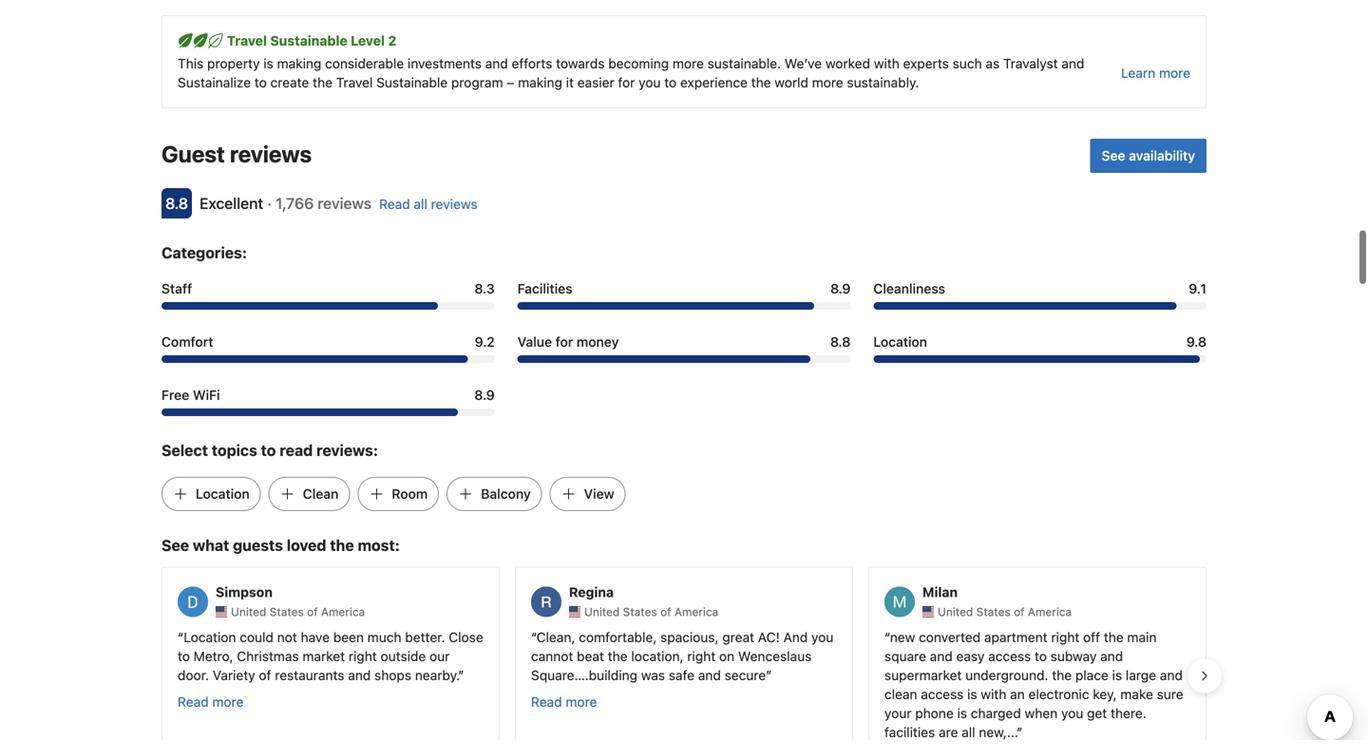 Task type: vqa. For each thing, say whether or not it's contained in the screenshot.
Select topics to read reviews:
yes



Task type: describe. For each thing, give the bounding box(es) containing it.
square
[[885, 649, 927, 664]]

free wifi
[[162, 387, 220, 403]]

beat
[[577, 649, 604, 664]]

apartment
[[985, 630, 1048, 645]]

simpson
[[216, 585, 273, 600]]

subway
[[1051, 649, 1097, 664]]

united states of america for spacious,
[[585, 605, 719, 619]]

and up place
[[1101, 649, 1124, 664]]

0 horizontal spatial access
[[921, 687, 964, 702]]

categories:
[[162, 244, 247, 262]]

1 vertical spatial location
[[196, 486, 250, 502]]

·
[[267, 194, 272, 212]]

you inside this property is making considerable investments and efforts towards becoming more sustainable. we've worked with experts such as travalyst and sustainalize to create the travel sustainable program – making it easier for you to experience the world more sustainably.
[[639, 74, 661, 90]]

0 vertical spatial travel
[[227, 33, 267, 48]]

ac!
[[758, 630, 780, 645]]

sure
[[1157, 687, 1184, 702]]

converted
[[919, 630, 981, 645]]

to left create
[[255, 74, 267, 90]]

guest reviews
[[162, 141, 312, 167]]

right inside " clean, comfortable, spacious, great ac! and you cannot beat the location, right on wenceslaus square….building was safe and secure
[[687, 649, 716, 664]]

and down converted
[[930, 649, 953, 664]]

program
[[451, 74, 503, 90]]

safe
[[669, 668, 695, 683]]

0 vertical spatial location
[[874, 334, 928, 350]]

as
[[986, 55, 1000, 71]]

united for milan
[[938, 605, 974, 619]]

excellent · 1,766 reviews
[[200, 194, 372, 212]]

and inside " location could not have been much better. close to metro, christmas market right outside our door. variety of restaurants and shops nearby.
[[348, 668, 371, 683]]

read more for " location could not have been much better. close to metro, christmas market right outside our door. variety of restaurants and shops nearby.
[[178, 694, 244, 710]]

outside
[[381, 649, 426, 664]]

place
[[1076, 668, 1109, 683]]

see for see availability
[[1102, 148, 1126, 163]]

spacious,
[[661, 630, 719, 645]]

travel sustainable level 2
[[227, 33, 397, 48]]

and inside " clean, comfortable, spacious, great ac! and you cannot beat the location, right on wenceslaus square….building was safe and secure
[[698, 668, 721, 683]]

experts
[[904, 55, 949, 71]]

property
[[207, 55, 260, 71]]

much
[[368, 630, 402, 645]]

and
[[784, 630, 808, 645]]

reviews:
[[317, 441, 378, 459]]

considerable
[[325, 55, 404, 71]]

wifi
[[193, 387, 220, 403]]

an
[[1010, 687, 1025, 702]]

christmas
[[237, 649, 299, 664]]

to left read
[[261, 441, 276, 459]]

more down variety
[[212, 694, 244, 710]]

is up "charged"
[[968, 687, 978, 702]]

your
[[885, 706, 912, 721]]

supermarket
[[885, 668, 962, 683]]

rated excellent element
[[200, 194, 263, 212]]

travalyst
[[1004, 55, 1058, 71]]

and right travalyst
[[1062, 55, 1085, 71]]

right inside " location could not have been much better. close to metro, christmas market right outside our door. variety of restaurants and shops nearby.
[[349, 649, 377, 664]]

is inside this property is making considerable investments and efforts towards becoming more sustainable. we've worked with experts such as travalyst and sustainalize to create the travel sustainable program – making it easier for you to experience the world more sustainably.
[[264, 55, 274, 71]]

of inside " location could not have been much better. close to metro, christmas market right outside our door. variety of restaurants and shops nearby.
[[259, 668, 271, 683]]

see availability
[[1102, 148, 1196, 163]]

better.
[[405, 630, 445, 645]]

8.9 for facilities
[[831, 281, 851, 296]]

comfort 9.2 meter
[[162, 355, 495, 363]]

2
[[388, 33, 397, 48]]

create
[[270, 74, 309, 90]]

0 vertical spatial sustainable
[[270, 33, 348, 48]]

large
[[1126, 668, 1157, 683]]

see for see what guests loved the most:
[[162, 536, 189, 554]]

the right loved
[[330, 536, 354, 554]]

learn more button
[[1122, 64, 1191, 83]]

0 vertical spatial making
[[277, 55, 322, 71]]

world
[[775, 74, 809, 90]]

sustainably.
[[847, 74, 920, 90]]

such
[[953, 55, 982, 71]]

new
[[890, 630, 916, 645]]

could
[[240, 630, 274, 645]]

you inside " clean, comfortable, spacious, great ac! and you cannot beat the location, right on wenceslaus square….building was safe and secure
[[812, 630, 834, 645]]

clean
[[303, 486, 339, 502]]

square….building
[[531, 668, 638, 683]]

9.1
[[1189, 281, 1207, 296]]

the right off
[[1104, 630, 1124, 645]]

this property is making considerable investments and efforts towards becoming more sustainable. we've worked with experts such as travalyst and sustainalize to create the travel sustainable program – making it easier for you to experience the world more sustainably.
[[178, 55, 1085, 90]]

see what guests loved the most:
[[162, 536, 400, 554]]

have
[[301, 630, 330, 645]]

the inside " clean, comfortable, spacious, great ac! and you cannot beat the location, right on wenceslaus square….building was safe and secure
[[608, 649, 628, 664]]

loved
[[287, 536, 326, 554]]

1,766
[[276, 194, 314, 212]]

8.9 for free wifi
[[475, 387, 495, 403]]

of for apartment
[[1014, 605, 1025, 619]]

easier
[[578, 74, 615, 90]]

more up experience
[[673, 55, 704, 71]]

with inside this property is making considerable investments and efforts towards becoming more sustainable. we've worked with experts such as travalyst and sustainalize to create the travel sustainable program – making it easier for you to experience the world more sustainably.
[[874, 55, 900, 71]]

are
[[939, 725, 958, 740]]

room
[[392, 486, 428, 502]]

worked
[[826, 55, 871, 71]]

0 horizontal spatial for
[[556, 334, 573, 350]]

money
[[577, 334, 619, 350]]

facilities
[[518, 281, 573, 296]]

make
[[1121, 687, 1154, 702]]

key,
[[1093, 687, 1117, 702]]

restaurants
[[275, 668, 345, 683]]

read more button for " clean, comfortable, spacious, great ac! and you cannot beat the location, right on wenceslaus square….building was safe and secure
[[531, 693, 597, 712]]

it
[[566, 74, 574, 90]]

sustainable.
[[708, 55, 781, 71]]

close
[[449, 630, 484, 645]]

" location could not have been much better. close to metro, christmas market right outside our door. variety of restaurants and shops nearby.
[[178, 630, 484, 683]]

to down becoming
[[665, 74, 677, 90]]

towards
[[556, 55, 605, 71]]

view
[[584, 486, 615, 502]]

for inside this property is making considerable investments and efforts towards becoming more sustainable. we've worked with experts such as travalyst and sustainalize to create the travel sustainable program – making it easier for you to experience the world more sustainably.
[[618, 74, 635, 90]]

1 horizontal spatial making
[[518, 74, 563, 90]]

0 vertical spatial 8.8
[[165, 194, 188, 212]]

experience
[[681, 74, 748, 90]]

efforts
[[512, 55, 553, 71]]

was
[[641, 668, 665, 683]]

of for not
[[307, 605, 318, 619]]

guests
[[233, 536, 283, 554]]

of for spacious,
[[661, 605, 672, 619]]

sustainalize
[[178, 74, 251, 90]]

when
[[1025, 706, 1058, 721]]

select topics to read reviews:
[[162, 441, 378, 459]]

to inside " new converted apartment right off the main square and easy access to subway and supermarket underground.  the place is large and clean access is with an electronic key, make sure your phone is charged when you get there. facilities are all new,...
[[1035, 649, 1047, 664]]

right inside " new converted apartment right off the main square and easy access to subway and supermarket underground.  the place is large and clean access is with an electronic key, make sure your phone is charged when you get there. facilities are all new,...
[[1052, 630, 1080, 645]]

" new converted apartment right off the main square and easy access to subway and supermarket underground.  the place is large and clean access is with an electronic key, make sure your phone is charged when you get there. facilities are all new,...
[[885, 630, 1184, 740]]

guest
[[162, 141, 225, 167]]

free
[[162, 387, 189, 403]]

all inside " new converted apartment right off the main square and easy access to subway and supermarket underground.  the place is large and clean access is with an electronic key, make sure your phone is charged when you get there. facilities are all new,...
[[962, 725, 976, 740]]

comfortable,
[[579, 630, 657, 645]]

milan
[[923, 585, 958, 600]]



Task type: locate. For each thing, give the bounding box(es) containing it.
2 united from the left
[[585, 605, 620, 619]]

2 horizontal spatial "
[[1017, 725, 1023, 740]]

0 horizontal spatial making
[[277, 55, 322, 71]]

not
[[277, 630, 297, 645]]

1 read more from the left
[[178, 694, 244, 710]]

0 horizontal spatial united states of america
[[231, 605, 365, 619]]

" for " clean, comfortable, spacious, great ac! and you cannot beat the location, right on wenceslaus square….building was safe and secure
[[531, 630, 537, 645]]

3 america from the left
[[1028, 605, 1072, 619]]

wenceslaus
[[738, 649, 812, 664]]

access
[[989, 649, 1031, 664], [921, 687, 964, 702]]

0 horizontal spatial "
[[178, 630, 184, 645]]

united states of america up apartment
[[938, 605, 1072, 619]]

shops
[[375, 668, 412, 683]]

with up sustainably.
[[874, 55, 900, 71]]

2 horizontal spatial states
[[977, 605, 1011, 619]]

travel up property
[[227, 33, 267, 48]]

1 horizontal spatial "
[[766, 668, 772, 683]]

1 horizontal spatial for
[[618, 74, 635, 90]]

" up door.
[[178, 630, 184, 645]]

sustainable down the investments
[[377, 74, 448, 90]]

united states of america image down "milan"
[[923, 606, 934, 618]]

1 read more button from the left
[[178, 693, 244, 712]]

making up create
[[277, 55, 322, 71]]

availability
[[1129, 148, 1196, 163]]

more inside learn more button
[[1160, 65, 1191, 81]]

1 horizontal spatial reviews
[[318, 194, 372, 212]]

right up subway
[[1052, 630, 1080, 645]]

united states of america image for regina
[[569, 606, 581, 618]]

off
[[1084, 630, 1101, 645]]

2 vertical spatial you
[[1062, 706, 1084, 721]]

america up the spacious,
[[675, 605, 719, 619]]

location
[[874, 334, 928, 350], [196, 486, 250, 502], [184, 630, 236, 645]]

sustainable inside this property is making considerable investments and efforts towards becoming more sustainable. we've worked with experts such as travalyst and sustainalize to create the travel sustainable program – making it easier for you to experience the world more sustainably.
[[377, 74, 448, 90]]

1 horizontal spatial travel
[[336, 74, 373, 90]]

with
[[874, 55, 900, 71], [981, 687, 1007, 702]]

of up have
[[307, 605, 318, 619]]

the up electronic
[[1052, 668, 1072, 683]]

0 horizontal spatial sustainable
[[270, 33, 348, 48]]

staff 8.3 meter
[[162, 302, 495, 310]]

regina
[[569, 585, 614, 600]]

america for have
[[321, 605, 365, 619]]

and down the on
[[698, 668, 721, 683]]

states for apartment
[[977, 605, 1011, 619]]

states for spacious,
[[623, 605, 657, 619]]

variety
[[213, 668, 255, 683]]

" clean, comfortable, spacious, great ac! and you cannot beat the location, right on wenceslaus square….building was safe and secure
[[531, 630, 834, 683]]

0 horizontal spatial "
[[458, 668, 464, 683]]

2 horizontal spatial united
[[938, 605, 974, 619]]

0 vertical spatial see
[[1102, 148, 1126, 163]]

more down the square….building
[[566, 694, 597, 710]]

1 united states of america from the left
[[231, 605, 365, 619]]

9.8
[[1187, 334, 1207, 350]]

america for right
[[1028, 605, 1072, 619]]

2 " from the left
[[531, 630, 537, 645]]

comfort
[[162, 334, 213, 350]]

location up metro,
[[184, 630, 236, 645]]

reviews right 1,766
[[318, 194, 372, 212]]

with up "charged"
[[981, 687, 1007, 702]]

8.9 down the 9.2
[[475, 387, 495, 403]]

" for nearby.
[[458, 668, 464, 683]]

2 read more from the left
[[531, 694, 597, 710]]

cleanliness 9.1 meter
[[874, 302, 1207, 310]]

states up comfortable,
[[623, 605, 657, 619]]

0 horizontal spatial all
[[414, 196, 428, 212]]

value for money
[[518, 334, 619, 350]]

all
[[414, 196, 428, 212], [962, 725, 976, 740]]

" inside " location could not have been much better. close to metro, christmas market right outside our door. variety of restaurants and shops nearby.
[[178, 630, 184, 645]]

see inside button
[[1102, 148, 1126, 163]]

the
[[313, 74, 333, 90], [752, 74, 771, 90], [330, 536, 354, 554], [1104, 630, 1124, 645], [608, 649, 628, 664], [1052, 668, 1072, 683]]

united states of america for apartment
[[938, 605, 1072, 619]]

access up underground.
[[989, 649, 1031, 664]]

america up apartment
[[1028, 605, 1072, 619]]

you down becoming
[[639, 74, 661, 90]]

0 horizontal spatial right
[[349, 649, 377, 664]]

more down worked at top
[[812, 74, 844, 90]]

1 horizontal spatial with
[[981, 687, 1007, 702]]

see left "availability"
[[1102, 148, 1126, 163]]

see left what
[[162, 536, 189, 554]]

get
[[1087, 706, 1108, 721]]

united states of america for not
[[231, 605, 365, 619]]

3 united states of america from the left
[[938, 605, 1072, 619]]

value for money 8.8 meter
[[518, 355, 851, 363]]

0 vertical spatial for
[[618, 74, 635, 90]]

2 america from the left
[[675, 605, 719, 619]]

great
[[723, 630, 755, 645]]

0 horizontal spatial united states of america image
[[569, 606, 581, 618]]

united states of america up not
[[231, 605, 365, 619]]

0 horizontal spatial read more
[[178, 694, 244, 710]]

with inside " new converted apartment right off the main square and easy access to subway and supermarket underground.  the place is large and clean access is with an electronic key, make sure your phone is charged when you get there. facilities are all new,...
[[981, 687, 1007, 702]]

0 horizontal spatial states
[[270, 605, 304, 619]]

2 read more button from the left
[[531, 693, 597, 712]]

0 horizontal spatial travel
[[227, 33, 267, 48]]

travel inside this property is making considerable investments and efforts towards becoming more sustainable. we've worked with experts such as travalyst and sustainalize to create the travel sustainable program – making it easier for you to experience the world more sustainably.
[[336, 74, 373, 90]]

1 horizontal spatial you
[[812, 630, 834, 645]]

scored 8.8 element
[[162, 188, 192, 218]]

read for close
[[178, 694, 209, 710]]

3 united from the left
[[938, 605, 974, 619]]

excellent
[[200, 194, 263, 212]]

1 vertical spatial sustainable
[[377, 74, 448, 90]]

1 united from the left
[[231, 605, 266, 619]]

united states of america
[[231, 605, 365, 619], [585, 605, 719, 619], [938, 605, 1072, 619]]

8.9
[[831, 281, 851, 296], [475, 387, 495, 403]]

and left shops
[[348, 668, 371, 683]]

1 horizontal spatial united states of america
[[585, 605, 719, 619]]

united
[[231, 605, 266, 619], [585, 605, 620, 619], [938, 605, 974, 619]]

and
[[485, 55, 508, 71], [1062, 55, 1085, 71], [930, 649, 953, 664], [1101, 649, 1124, 664], [348, 668, 371, 683], [698, 668, 721, 683], [1160, 668, 1183, 683]]

0 horizontal spatial with
[[874, 55, 900, 71]]

secure
[[725, 668, 766, 683]]

2 vertical spatial location
[[184, 630, 236, 645]]

the down comfortable,
[[608, 649, 628, 664]]

0 horizontal spatial read more button
[[178, 693, 244, 712]]

1 horizontal spatial read
[[379, 196, 410, 212]]

1 horizontal spatial all
[[962, 725, 976, 740]]

making
[[277, 55, 322, 71], [518, 74, 563, 90]]

" for " new converted apartment right off the main square and easy access to subway and supermarket underground.  the place is large and clean access is with an electronic key, make sure your phone is charged when you get there. facilities are all new,...
[[885, 630, 890, 645]]

for
[[618, 74, 635, 90], [556, 334, 573, 350]]

1 horizontal spatial 8.8
[[831, 334, 851, 350]]

" down "close"
[[458, 668, 464, 683]]

and up sure
[[1160, 668, 1183, 683]]

topics
[[212, 441, 257, 459]]

1 vertical spatial you
[[812, 630, 834, 645]]

1 vertical spatial with
[[981, 687, 1007, 702]]

read
[[280, 441, 313, 459]]

0 horizontal spatial america
[[321, 605, 365, 619]]

0 vertical spatial access
[[989, 649, 1031, 664]]

" for " location could not have been much better. close to metro, christmas market right outside our door. variety of restaurants and shops nearby.
[[178, 630, 184, 645]]

1 horizontal spatial right
[[687, 649, 716, 664]]

this
[[178, 55, 204, 71]]

you right and
[[812, 630, 834, 645]]

read all reviews
[[379, 196, 478, 212]]

location down topics
[[196, 486, 250, 502]]

" inside " new converted apartment right off the main square and easy access to subway and supermarket underground.  the place is large and clean access is with an electronic key, make sure your phone is charged when you get there. facilities are all new,...
[[885, 630, 890, 645]]

2 united states of america image from the left
[[923, 606, 934, 618]]

0 vertical spatial 8.9
[[831, 281, 851, 296]]

free wifi 8.9 meter
[[162, 409, 495, 416]]

0 vertical spatial you
[[639, 74, 661, 90]]

1 vertical spatial making
[[518, 74, 563, 90]]

2 horizontal spatial united states of america
[[938, 605, 1072, 619]]

united states of america image
[[569, 606, 581, 618], [923, 606, 934, 618]]

1 vertical spatial for
[[556, 334, 573, 350]]

united for regina
[[585, 605, 620, 619]]

what
[[193, 536, 229, 554]]

review categories element
[[162, 241, 247, 264]]

"
[[178, 630, 184, 645], [531, 630, 537, 645], [885, 630, 890, 645]]

1 states from the left
[[270, 605, 304, 619]]

united down "milan"
[[938, 605, 974, 619]]

1 horizontal spatial united states of america image
[[923, 606, 934, 618]]

america
[[321, 605, 365, 619], [675, 605, 719, 619], [1028, 605, 1072, 619]]

1 vertical spatial 8.8
[[831, 334, 851, 350]]

of up the spacious,
[[661, 605, 672, 619]]

2 horizontal spatial right
[[1052, 630, 1080, 645]]

access up phone
[[921, 687, 964, 702]]

0 vertical spatial all
[[414, 196, 428, 212]]

1 united states of america image from the left
[[569, 606, 581, 618]]

metro,
[[194, 649, 233, 664]]

is up the key,
[[1113, 668, 1123, 683]]

this is a carousel with rotating slides. it displays featured reviews of the property. use the next and previous buttons to navigate. region
[[146, 559, 1222, 740]]

to down apartment
[[1035, 649, 1047, 664]]

0 horizontal spatial you
[[639, 74, 661, 90]]

1 vertical spatial travel
[[336, 74, 373, 90]]

to up door.
[[178, 649, 190, 664]]

the down sustainable.
[[752, 74, 771, 90]]

states up not
[[270, 605, 304, 619]]

0 horizontal spatial 8.9
[[475, 387, 495, 403]]

" down wenceslaus
[[766, 668, 772, 683]]

read more for " clean, comfortable, spacious, great ac! and you cannot beat the location, right on wenceslaus square….building was safe and secure
[[531, 694, 597, 710]]

learn
[[1122, 65, 1156, 81]]

1 vertical spatial access
[[921, 687, 964, 702]]

america up the been
[[321, 605, 365, 619]]

sustainable
[[270, 33, 348, 48], [377, 74, 448, 90]]

0 horizontal spatial read
[[178, 694, 209, 710]]

for down becoming
[[618, 74, 635, 90]]

2 horizontal spatial america
[[1028, 605, 1072, 619]]

sustainable up create
[[270, 33, 348, 48]]

2 horizontal spatial "
[[885, 630, 890, 645]]

" up cannot at the bottom of page
[[531, 630, 537, 645]]

reviews
[[230, 141, 312, 167], [318, 194, 372, 212], [431, 196, 478, 212]]

travel down considerable at the left top
[[336, 74, 373, 90]]

" inside " clean, comfortable, spacious, great ac! and you cannot beat the location, right on wenceslaus square….building was safe and secure
[[531, 630, 537, 645]]

reviews up ·
[[230, 141, 312, 167]]

more
[[673, 55, 704, 71], [1160, 65, 1191, 81], [812, 74, 844, 90], [212, 694, 244, 710], [566, 694, 597, 710]]

nearby.
[[415, 668, 458, 683]]

right down the been
[[349, 649, 377, 664]]

electronic
[[1029, 687, 1090, 702]]

of up apartment
[[1014, 605, 1025, 619]]

level
[[351, 33, 385, 48]]

united down regina
[[585, 605, 620, 619]]

1 horizontal spatial united
[[585, 605, 620, 619]]

market
[[303, 649, 345, 664]]

united states of america image for milan
[[923, 606, 934, 618]]

united states of america image
[[216, 606, 227, 618]]

right down the spacious,
[[687, 649, 716, 664]]

reviews up 8.3
[[431, 196, 478, 212]]

balcony
[[481, 486, 531, 502]]

1 vertical spatial all
[[962, 725, 976, 740]]

" down "charged"
[[1017, 725, 1023, 740]]

0 horizontal spatial reviews
[[230, 141, 312, 167]]

1 horizontal spatial access
[[989, 649, 1031, 664]]

america for great
[[675, 605, 719, 619]]

clean
[[885, 687, 918, 702]]

8.9 left cleanliness
[[831, 281, 851, 296]]

on
[[720, 649, 735, 664]]

united for simpson
[[231, 605, 266, 619]]

read more
[[178, 694, 244, 710], [531, 694, 597, 710]]

clean,
[[537, 630, 575, 645]]

2 horizontal spatial read
[[531, 694, 562, 710]]

most:
[[358, 536, 400, 554]]

"
[[458, 668, 464, 683], [766, 668, 772, 683], [1017, 725, 1023, 740]]

united states of america up comfortable,
[[585, 605, 719, 619]]

states for not
[[270, 605, 304, 619]]

1 vertical spatial 8.9
[[475, 387, 495, 403]]

2 united states of america from the left
[[585, 605, 719, 619]]

3 " from the left
[[885, 630, 890, 645]]

2 horizontal spatial reviews
[[431, 196, 478, 212]]

charged
[[971, 706, 1022, 721]]

1 horizontal spatial 8.9
[[831, 281, 851, 296]]

easy
[[957, 649, 985, 664]]

1 horizontal spatial see
[[1102, 148, 1126, 163]]

underground.
[[966, 668, 1049, 683]]

read more button down door.
[[178, 693, 244, 712]]

1 horizontal spatial america
[[675, 605, 719, 619]]

read more button down the square….building
[[531, 693, 597, 712]]

to inside " location could not have been much better. close to metro, christmas market right outside our door. variety of restaurants and shops nearby.
[[178, 649, 190, 664]]

you down electronic
[[1062, 706, 1084, 721]]

cannot
[[531, 649, 573, 664]]

for right value
[[556, 334, 573, 350]]

guest reviews element
[[162, 139, 1083, 169]]

facilities
[[885, 725, 935, 740]]

you inside " new converted apartment right off the main square and easy access to subway and supermarket underground.  the place is large and clean access is with an electronic key, make sure your phone is charged when you get there. facilities are all new,...
[[1062, 706, 1084, 721]]

united states of america image down regina
[[569, 606, 581, 618]]

more right learn
[[1160, 65, 1191, 81]]

1 america from the left
[[321, 605, 365, 619]]

to
[[255, 74, 267, 90], [665, 74, 677, 90], [261, 441, 276, 459], [178, 649, 190, 664], [1035, 649, 1047, 664]]

door.
[[178, 668, 209, 683]]

2 states from the left
[[623, 605, 657, 619]]

is up create
[[264, 55, 274, 71]]

0 horizontal spatial 8.8
[[165, 194, 188, 212]]

1 horizontal spatial states
[[623, 605, 657, 619]]

select
[[162, 441, 208, 459]]

the right create
[[313, 74, 333, 90]]

travel
[[227, 33, 267, 48], [336, 74, 373, 90]]

states up apartment
[[977, 605, 1011, 619]]

1 horizontal spatial read more button
[[531, 693, 597, 712]]

read more button for " location could not have been much better. close to metro, christmas market right outside our door. variety of restaurants and shops nearby.
[[178, 693, 244, 712]]

investments
[[408, 55, 482, 71]]

read
[[379, 196, 410, 212], [178, 694, 209, 710], [531, 694, 562, 710]]

been
[[333, 630, 364, 645]]

0 horizontal spatial see
[[162, 536, 189, 554]]

learn more
[[1122, 65, 1191, 81]]

1 vertical spatial see
[[162, 536, 189, 554]]

read for cannot
[[531, 694, 562, 710]]

location inside " location could not have been much better. close to metro, christmas market right outside our door. variety of restaurants and shops nearby.
[[184, 630, 236, 645]]

" up square in the bottom of the page
[[885, 630, 890, 645]]

" for clean
[[1017, 725, 1023, 740]]

phone
[[916, 706, 954, 721]]

0 horizontal spatial united
[[231, 605, 266, 619]]

and up –
[[485, 55, 508, 71]]

there.
[[1111, 706, 1147, 721]]

facilities 8.9 meter
[[518, 302, 851, 310]]

making down efforts
[[518, 74, 563, 90]]

8.8
[[165, 194, 188, 212], [831, 334, 851, 350]]

of down christmas
[[259, 668, 271, 683]]

is up are
[[958, 706, 968, 721]]

1 horizontal spatial read more
[[531, 694, 597, 710]]

united down the simpson
[[231, 605, 266, 619]]

3 states from the left
[[977, 605, 1011, 619]]

read more down door.
[[178, 694, 244, 710]]

is
[[264, 55, 274, 71], [1113, 668, 1123, 683], [968, 687, 978, 702], [958, 706, 968, 721]]

1 " from the left
[[178, 630, 184, 645]]

0 vertical spatial with
[[874, 55, 900, 71]]

states
[[270, 605, 304, 619], [623, 605, 657, 619], [977, 605, 1011, 619]]

location down cleanliness
[[874, 334, 928, 350]]

location 9.8 meter
[[874, 355, 1207, 363]]

main
[[1128, 630, 1157, 645]]

1 horizontal spatial "
[[531, 630, 537, 645]]

read more down the square….building
[[531, 694, 597, 710]]

1 horizontal spatial sustainable
[[377, 74, 448, 90]]

2 horizontal spatial you
[[1062, 706, 1084, 721]]



